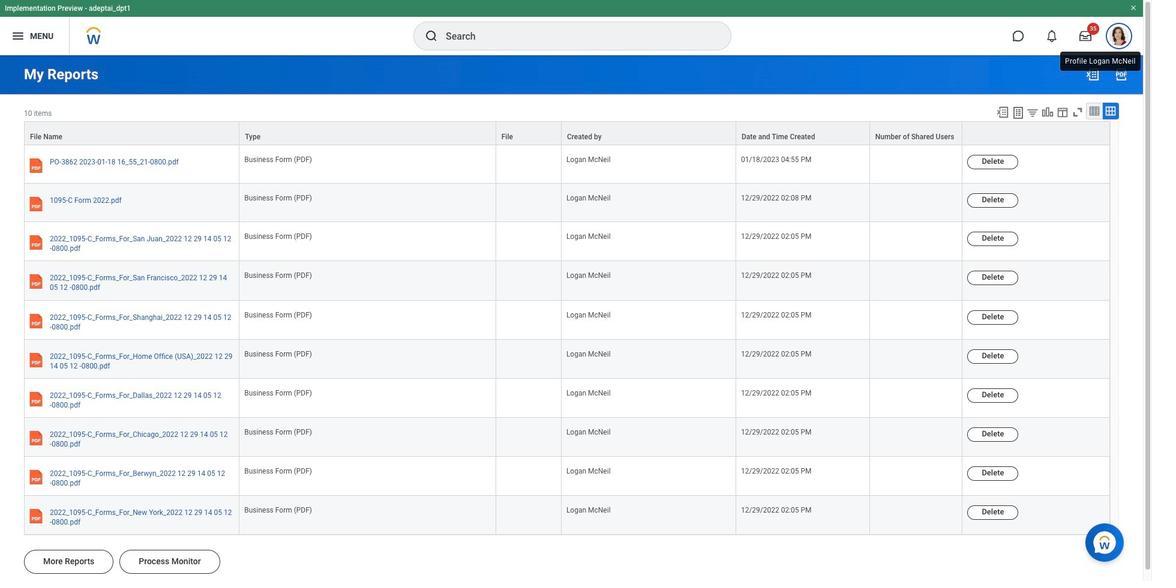 Task type: describe. For each thing, give the bounding box(es) containing it.
select to filter grid data image
[[1027, 106, 1040, 119]]

business form (pdf) element for 11th row from the top of the page
[[245, 504, 312, 515]]

business form (pdf) element for eighth row from the bottom
[[245, 230, 312, 241]]

8 row from the top
[[24, 379, 1111, 418]]

fullscreen image
[[1072, 106, 1085, 119]]

3 row from the top
[[24, 184, 1111, 222]]

justify image
[[11, 29, 25, 43]]

10 row from the top
[[24, 457, 1111, 496]]

expand table image
[[1106, 105, 1118, 117]]

table image
[[1089, 105, 1101, 117]]

close environment banner image
[[1131, 4, 1138, 11]]

6 row from the top
[[24, 301, 1111, 340]]

4 row from the top
[[24, 222, 1111, 261]]

export to worksheets image
[[1012, 106, 1026, 120]]

7 row from the top
[[24, 340, 1111, 379]]

business form (pdf) element for 7th row from the bottom of the page
[[245, 269, 312, 280]]

1 row from the top
[[24, 121, 1111, 145]]

inbox large image
[[1080, 30, 1092, 42]]

export to excel image
[[997, 106, 1010, 119]]

business form (pdf) element for fifth row from the bottom of the page
[[245, 348, 312, 358]]

search image
[[425, 29, 439, 43]]



Task type: vqa. For each thing, say whether or not it's contained in the screenshot.
the left list
no



Task type: locate. For each thing, give the bounding box(es) containing it.
11 row from the top
[[24, 496, 1111, 535]]

3 business form (pdf) element from the top
[[245, 230, 312, 241]]

business form (pdf) element for third row from the top of the page
[[245, 192, 312, 202]]

8 business form (pdf) element from the top
[[245, 426, 312, 437]]

notifications large image
[[1047, 30, 1059, 42]]

toolbar
[[991, 103, 1120, 121]]

view printable version (pdf) image
[[1115, 67, 1130, 82]]

5 row from the top
[[24, 261, 1111, 301]]

1 business form (pdf) element from the top
[[245, 153, 312, 164]]

business form (pdf) element for sixth row from the bottom of the page
[[245, 308, 312, 319]]

row
[[24, 121, 1111, 145], [24, 145, 1111, 184], [24, 184, 1111, 222], [24, 222, 1111, 261], [24, 261, 1111, 301], [24, 301, 1111, 340], [24, 340, 1111, 379], [24, 379, 1111, 418], [24, 418, 1111, 457], [24, 457, 1111, 496], [24, 496, 1111, 535]]

9 business form (pdf) element from the top
[[245, 465, 312, 476]]

business form (pdf) element for tenth row
[[245, 465, 312, 476]]

click to view/edit grid preferences image
[[1057, 106, 1070, 119]]

4 business form (pdf) element from the top
[[245, 269, 312, 280]]

6 business form (pdf) element from the top
[[245, 348, 312, 358]]

2 business form (pdf) element from the top
[[245, 192, 312, 202]]

main content
[[0, 55, 1144, 581]]

business form (pdf) element for tenth row from the bottom
[[245, 153, 312, 164]]

business form (pdf) element for third row from the bottom of the page
[[245, 426, 312, 437]]

2 row from the top
[[24, 145, 1111, 184]]

profile logan mcneil image
[[1110, 26, 1130, 48]]

my reports - expand/collapse chart image
[[1042, 106, 1055, 119]]

business form (pdf) element for 4th row from the bottom of the page
[[245, 387, 312, 397]]

export to excel image
[[1086, 67, 1101, 82]]

10 business form (pdf) element from the top
[[245, 504, 312, 515]]

banner
[[0, 0, 1144, 55]]

5 business form (pdf) element from the top
[[245, 308, 312, 319]]

tooltip
[[1059, 49, 1144, 73]]

7 business form (pdf) element from the top
[[245, 387, 312, 397]]

business form (pdf) element
[[245, 153, 312, 164], [245, 192, 312, 202], [245, 230, 312, 241], [245, 269, 312, 280], [245, 308, 312, 319], [245, 348, 312, 358], [245, 387, 312, 397], [245, 426, 312, 437], [245, 465, 312, 476], [245, 504, 312, 515]]

cell
[[496, 145, 562, 184], [871, 145, 963, 184], [496, 184, 562, 222], [871, 184, 963, 222], [496, 222, 562, 261], [871, 222, 963, 261], [496, 261, 562, 301], [871, 261, 963, 301], [496, 301, 562, 340], [871, 301, 963, 340], [496, 340, 562, 379], [871, 340, 963, 379], [496, 379, 562, 418], [871, 379, 963, 418], [496, 418, 562, 457], [871, 418, 963, 457], [496, 457, 562, 496], [871, 457, 963, 496], [496, 496, 562, 535], [871, 496, 963, 535]]

9 row from the top
[[24, 418, 1111, 457]]



